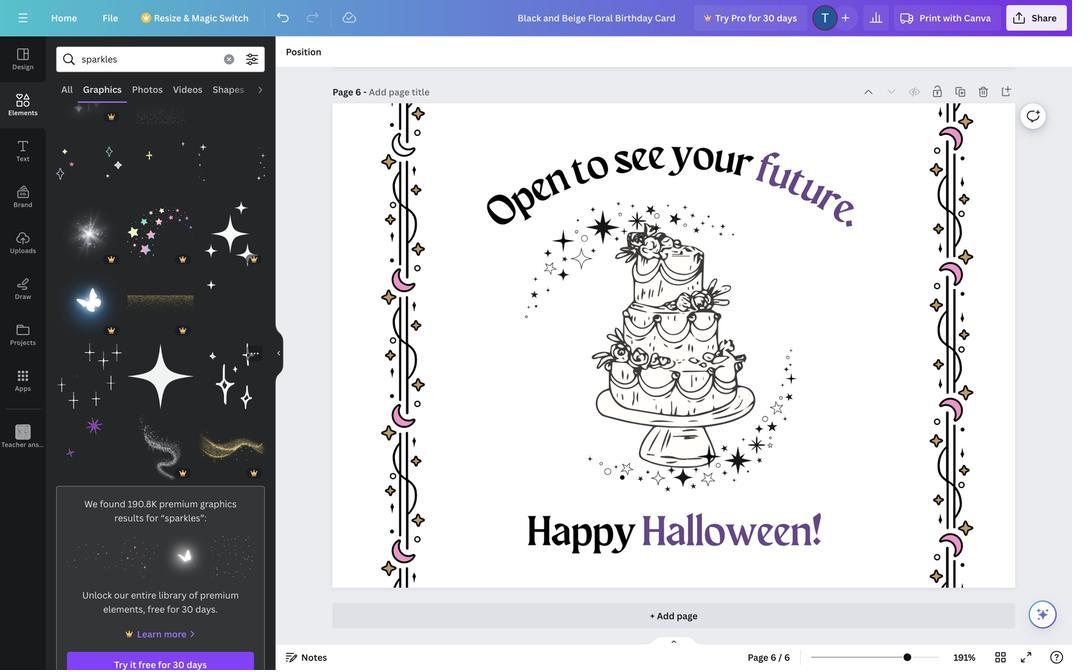 Task type: locate. For each thing, give the bounding box(es) containing it.
o left the f
[[691, 136, 717, 180]]

2 horizontal spatial for
[[749, 12, 762, 24]]

1 vertical spatial for
[[146, 512, 159, 524]]

workflow  stars image
[[67, 535, 110, 578]]

6 for -
[[356, 86, 361, 98]]

switch
[[220, 12, 249, 24]]

o
[[691, 136, 717, 180], [582, 144, 614, 190]]

1 horizontal spatial for
[[167, 604, 180, 616]]

0 horizontal spatial premium
[[159, 498, 198, 510]]

add
[[657, 610, 675, 622]]

0 horizontal spatial 30
[[182, 604, 193, 616]]

+
[[651, 610, 655, 622]]

r
[[731, 142, 757, 187], [811, 178, 848, 223]]

1 horizontal spatial butterfly sparkling image
[[163, 535, 206, 578]]

page left -
[[333, 86, 354, 98]]

for inside unlock our entire library of premium elements, free for 30 days.
[[167, 604, 180, 616]]

learn more
[[137, 628, 187, 641]]

0 vertical spatial 30
[[764, 12, 775, 24]]

fairy magic sparkles image
[[128, 415, 194, 481]]

page for page 6 -
[[333, 86, 354, 98]]

30 left days
[[764, 12, 775, 24]]

text button
[[0, 128, 46, 174]]

t left s
[[566, 150, 594, 195]]

1 horizontal spatial o
[[691, 136, 717, 180]]

n
[[539, 158, 576, 205]]

pink sparkle star image
[[115, 535, 158, 578]]

file button
[[92, 5, 128, 31]]

page 6 -
[[333, 86, 369, 98]]

30 inside unlock our entire library of premium elements, free for 30 days.
[[182, 604, 193, 616]]

30 down of
[[182, 604, 193, 616]]

page 6 / 6
[[748, 652, 791, 664]]

1 horizontal spatial 6
[[771, 652, 777, 664]]

0 horizontal spatial page
[[333, 86, 354, 98]]

premium inside unlock our entire library of premium elements, free for 30 days.
[[200, 589, 239, 602]]

try
[[716, 12, 730, 24]]

shapes button
[[208, 77, 250, 102]]

6 left -
[[356, 86, 361, 98]]

0 horizontal spatial for
[[146, 512, 159, 524]]

try pro for 30 days
[[716, 12, 798, 24]]

f
[[752, 148, 777, 193]]

1 vertical spatial page
[[748, 652, 769, 664]]

uploads
[[10, 247, 36, 255]]

happy
[[528, 513, 636, 556]]

teacher
[[1, 441, 26, 449]]

for
[[749, 12, 762, 24], [146, 512, 159, 524], [167, 604, 180, 616]]

home link
[[41, 5, 87, 31]]

+ add page
[[651, 610, 698, 622]]

1 horizontal spatial premium
[[200, 589, 239, 602]]

6 for /
[[771, 652, 777, 664]]

share button
[[1007, 5, 1068, 31]]

page
[[333, 86, 354, 98], [748, 652, 769, 664]]

photos button
[[127, 77, 168, 102]]

u inside y o u
[[711, 138, 739, 183]]

2 vertical spatial for
[[167, 604, 180, 616]]

days
[[777, 12, 798, 24]]

resize
[[154, 12, 181, 24]]

draw
[[15, 292, 31, 301]]

for down the 190.8k
[[146, 512, 159, 524]]

y
[[671, 135, 694, 178]]

notes button
[[281, 648, 332, 668]]

Page title text field
[[369, 86, 431, 98]]

magic
[[192, 12, 217, 24]]

1 horizontal spatial page
[[748, 652, 769, 664]]

show pages image
[[644, 636, 705, 646]]

0 horizontal spatial 6
[[356, 86, 361, 98]]

6
[[356, 86, 361, 98], [771, 652, 777, 664], [785, 652, 791, 664]]

page inside button
[[748, 652, 769, 664]]

star sparkle bling glow effect image
[[56, 58, 122, 125]]

0 vertical spatial page
[[333, 86, 354, 98]]

t right the f
[[782, 161, 813, 206]]

all
[[61, 83, 73, 95]]

for right pro
[[749, 12, 762, 24]]

print with canva
[[920, 12, 992, 24]]

elements
[[8, 109, 38, 117]]

-
[[364, 86, 367, 98]]

shapes
[[213, 83, 244, 95]]

6 left /
[[771, 652, 777, 664]]

for down library
[[167, 604, 180, 616]]

brand button
[[0, 174, 46, 220]]

premium up days.
[[200, 589, 239, 602]]

group
[[56, 58, 122, 125], [128, 58, 194, 125], [199, 58, 265, 125], [56, 122, 122, 196], [128, 122, 194, 196], [199, 130, 265, 196], [128, 193, 194, 267], [199, 193, 265, 267], [56, 201, 122, 267], [56, 265, 122, 338], [128, 265, 194, 338], [199, 265, 265, 338], [56, 336, 122, 410], [128, 336, 194, 410], [199, 344, 265, 410], [56, 415, 122, 481], [128, 415, 194, 481], [199, 415, 265, 481]]

;
[[22, 442, 24, 449]]

1 vertical spatial premium
[[200, 589, 239, 602]]

o right n
[[582, 144, 614, 190]]

with
[[944, 12, 963, 24]]

1 horizontal spatial r
[[811, 178, 848, 223]]

page left /
[[748, 652, 769, 664]]

0 vertical spatial premium
[[159, 498, 198, 510]]

30
[[764, 12, 775, 24], [182, 604, 193, 616]]

1 horizontal spatial t
[[782, 161, 813, 206]]

butterfly sparkling image
[[56, 272, 122, 338], [163, 535, 206, 578]]

print
[[920, 12, 942, 24]]

6 right /
[[785, 652, 791, 664]]

videos
[[173, 83, 203, 95]]

Search elements search field
[[82, 47, 216, 72]]

file
[[103, 12, 118, 24]]

1 horizontal spatial 30
[[764, 12, 775, 24]]

main menu bar
[[0, 0, 1073, 36]]

Design title text field
[[508, 5, 690, 31]]

t
[[566, 150, 594, 195], [782, 161, 813, 206]]

0 vertical spatial butterfly sparkling image
[[56, 272, 122, 338]]

learn
[[137, 628, 162, 641]]

30 inside button
[[764, 12, 775, 24]]

s
[[611, 139, 636, 184]]

projects button
[[0, 312, 46, 358]]

0 vertical spatial for
[[749, 12, 762, 24]]

"sparkles":
[[161, 512, 207, 524]]

p
[[503, 175, 544, 223]]

entire
[[131, 589, 157, 602]]

side panel tab list
[[0, 36, 66, 460]]

graphics
[[200, 498, 237, 510]]

learn more button
[[123, 627, 198, 642]]

1 vertical spatial 30
[[182, 604, 193, 616]]

premium up "sparkles":
[[159, 498, 198, 510]]

page 6 / 6 button
[[743, 648, 796, 668]]

seamless stars twinkling overlay image
[[211, 535, 254, 578]]

more
[[164, 628, 187, 641]]

results
[[114, 512, 144, 524]]

e
[[647, 135, 667, 179], [629, 137, 651, 181], [523, 167, 557, 212], [825, 188, 863, 232]]

191%
[[954, 652, 976, 664]]

/
[[779, 652, 783, 664]]

1 vertical spatial butterfly sparkling image
[[163, 535, 206, 578]]



Task type: describe. For each thing, give the bounding box(es) containing it.
page for page 6 / 6
[[748, 652, 769, 664]]

premium inside we found 190.8k premium graphics results for "sparkles":
[[159, 498, 198, 510]]

brand
[[13, 201, 33, 209]]

unlock our entire library of premium elements, free for 30 days.
[[82, 589, 239, 616]]

sparkling stars illustration image
[[128, 201, 194, 267]]

halloween!
[[643, 513, 823, 556]]

o inside y o u
[[691, 136, 717, 180]]

+ add page button
[[333, 603, 1016, 629]]

our
[[114, 589, 129, 602]]

page
[[677, 610, 698, 622]]

audio button
[[250, 77, 285, 102]]

found
[[100, 498, 126, 510]]

o
[[480, 187, 527, 237]]

pro
[[732, 12, 747, 24]]

happy halloween!
[[528, 513, 823, 556]]

0 horizontal spatial r
[[731, 142, 757, 187]]

of
[[189, 589, 198, 602]]

text
[[16, 155, 30, 163]]

0 horizontal spatial t
[[566, 150, 594, 195]]

canva assistant image
[[1036, 607, 1051, 623]]

elements button
[[0, 82, 46, 128]]

position
[[286, 46, 322, 58]]

191% button
[[945, 648, 986, 668]]

share
[[1033, 12, 1058, 24]]

&
[[184, 12, 190, 24]]

design button
[[0, 36, 46, 82]]

all button
[[56, 77, 78, 102]]

hide image
[[275, 323, 284, 384]]

acid graphic elements filled complex sparkle image
[[128, 344, 194, 410]]

free
[[148, 604, 165, 616]]

audio
[[255, 83, 280, 95]]

190.8k
[[128, 498, 157, 510]]

gold glitter shiny sprinkles curve image
[[199, 415, 265, 481]]

elements,
[[103, 604, 145, 616]]

we
[[84, 498, 98, 510]]

print with canva button
[[895, 5, 1002, 31]]

position button
[[281, 42, 327, 62]]

for inside button
[[749, 12, 762, 24]]

answer
[[28, 441, 50, 449]]

photos
[[132, 83, 163, 95]]

notes
[[301, 652, 327, 664]]

uploads button
[[0, 220, 46, 266]]

y o u
[[671, 135, 739, 183]]

gold glitter confetti image
[[128, 272, 194, 338]]

days.
[[196, 604, 218, 616]]

egypt white gold sprinkles scattered chunks rectangle image
[[128, 58, 194, 125]]

white lens flare with sparkles image
[[56, 201, 122, 267]]

videos button
[[168, 77, 208, 102]]

0 horizontal spatial o
[[582, 144, 614, 190]]

2 horizontal spatial 6
[[785, 652, 791, 664]]

.
[[838, 198, 871, 237]]

home
[[51, 12, 77, 24]]

apps button
[[0, 358, 46, 404]]

apps
[[15, 384, 31, 393]]

graphics button
[[78, 77, 127, 102]]

draw button
[[0, 266, 46, 312]]

0 horizontal spatial butterfly sparkling image
[[56, 272, 122, 338]]

s e e
[[611, 135, 667, 184]]

library
[[159, 589, 187, 602]]

graphics
[[83, 83, 122, 95]]

we found 190.8k premium graphics results for "sparkles":
[[84, 498, 237, 524]]

resize & magic switch button
[[134, 5, 259, 31]]

teacher answer keys
[[1, 441, 66, 449]]

projects
[[10, 338, 36, 347]]

keys
[[52, 441, 66, 449]]

resize & magic switch
[[154, 12, 249, 24]]

for inside we found 190.8k premium graphics results for "sparkles":
[[146, 512, 159, 524]]

design
[[12, 63, 34, 71]]

canva
[[965, 12, 992, 24]]

try pro for 30 days button
[[695, 5, 808, 31]]

unlock
[[82, 589, 112, 602]]



Task type: vqa. For each thing, say whether or not it's contained in the screenshot.
Position
yes



